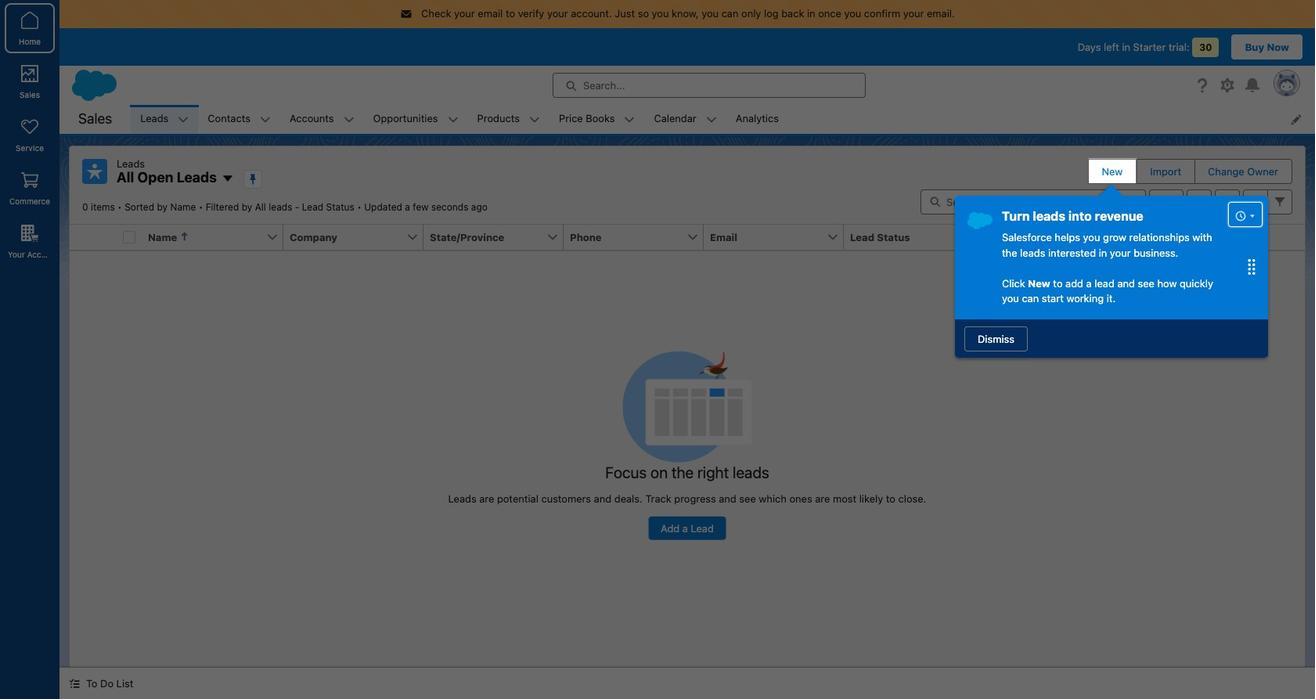 Task type: locate. For each thing, give the bounding box(es) containing it.
your account
[[8, 250, 58, 259]]

item number image
[[70, 224, 117, 249]]

by left name
[[157, 201, 168, 213]]

in right 'left'
[[1123, 40, 1131, 53]]

0 horizontal spatial leads
[[117, 157, 145, 170]]

to add a lead and see how quickly you can start working it.
[[1002, 277, 1214, 305]]

can
[[722, 7, 739, 20], [1022, 292, 1039, 305]]

1 horizontal spatial see
[[1138, 277, 1155, 289]]

all
[[117, 169, 134, 185], [255, 201, 266, 213]]

deals.
[[615, 493, 643, 505]]

change
[[1209, 165, 1245, 177]]

to inside focus on the right leads status
[[886, 493, 896, 505]]

1 horizontal spatial •
[[199, 201, 203, 213]]

the down salesforce at the top of the page
[[1002, 246, 1018, 259]]

sales up service link
[[20, 90, 40, 99]]

leads up name
[[177, 169, 217, 185]]

sales right service link
[[78, 110, 112, 127]]

lead
[[302, 201, 324, 213]]

to right email
[[506, 7, 515, 20]]

2 horizontal spatial and
[[1118, 277, 1136, 289]]

are left potential
[[479, 493, 494, 505]]

2 horizontal spatial •
[[357, 201, 362, 213]]

new up 'list view controls' "image"
[[1102, 165, 1123, 177]]

1 horizontal spatial can
[[1022, 292, 1039, 305]]

0 vertical spatial the
[[1002, 246, 1018, 259]]

see left which
[[740, 493, 756, 505]]

progress
[[675, 493, 716, 505]]

starter
[[1134, 40, 1166, 53]]

are right ones
[[815, 493, 830, 505]]

1 • from the left
[[118, 201, 122, 213]]

1 horizontal spatial in
[[1099, 246, 1108, 259]]

leads
[[117, 157, 145, 170], [177, 169, 217, 185], [448, 493, 477, 505]]

1 vertical spatial all
[[255, 201, 266, 213]]

0 vertical spatial see
[[1138, 277, 1155, 289]]

left
[[1104, 40, 1120, 53]]

email
[[478, 7, 503, 20]]

2 • from the left
[[199, 201, 203, 213]]

grow
[[1104, 231, 1127, 244]]

change owner
[[1209, 165, 1279, 177]]

can left only
[[722, 7, 739, 20]]

working
[[1067, 292, 1104, 305]]

0
[[82, 201, 88, 213]]

1 horizontal spatial by
[[242, 201, 252, 213]]

1 vertical spatial can
[[1022, 292, 1039, 305]]

leads inside status
[[448, 493, 477, 505]]

1 horizontal spatial new
[[1102, 165, 1123, 177]]

2 horizontal spatial in
[[1123, 40, 1131, 53]]

in right back at the right top of the page
[[807, 7, 816, 20]]

to
[[506, 7, 515, 20], [1054, 277, 1063, 289], [886, 493, 896, 505]]

1 vertical spatial new
[[1029, 277, 1051, 289]]

leads up which
[[733, 464, 770, 482]]

all left -
[[255, 201, 266, 213]]

in down grow
[[1099, 246, 1108, 259]]

import button
[[1138, 159, 1194, 183]]

and left deals.
[[594, 493, 612, 505]]

cell inside all open leads|leads|list view element
[[117, 224, 142, 250]]

sales
[[20, 90, 40, 99], [78, 110, 112, 127]]

back
[[782, 7, 805, 20]]

0 vertical spatial in
[[807, 7, 816, 20]]

to up start
[[1054, 277, 1063, 289]]

0 vertical spatial all
[[117, 169, 134, 185]]

cell
[[117, 224, 142, 250]]

1 horizontal spatial all
[[255, 201, 266, 213]]

leads left potential
[[448, 493, 477, 505]]

are
[[479, 493, 494, 505], [815, 493, 830, 505]]

a left few
[[405, 201, 410, 213]]

2 vertical spatial to
[[886, 493, 896, 505]]

in
[[807, 7, 816, 20], [1123, 40, 1131, 53], [1099, 246, 1108, 259]]

you down click
[[1002, 292, 1020, 305]]

a inside all open leads|leads|list view element
[[405, 201, 410, 213]]

to right likely
[[886, 493, 896, 505]]

can inside to add a lead and see how quickly you can start working it.
[[1022, 292, 1039, 305]]

Search All Open Leads list view. search field
[[921, 189, 1109, 214]]

verify
[[518, 7, 545, 20]]

trial:
[[1169, 40, 1190, 53]]

action image
[[1265, 224, 1306, 249]]

your left email
[[454, 7, 475, 20]]

check your email to verify your account. just so you know, you can only log back in once you confirm your email.
[[421, 7, 955, 20]]

list item
[[727, 105, 789, 134]]

0 vertical spatial a
[[405, 201, 410, 213]]

1 horizontal spatial a
[[1087, 277, 1092, 289]]

you inside "salesforce helps you grow relationships with the leads interested in your business."
[[1084, 231, 1101, 244]]

and down right
[[719, 493, 737, 505]]

leads down salesforce at the top of the page
[[1021, 246, 1046, 259]]

the inside "salesforce helps you grow relationships with the leads interested in your business."
[[1002, 246, 1018, 259]]

to inside to add a lead and see how quickly you can start working it.
[[1054, 277, 1063, 289]]

0 vertical spatial can
[[722, 7, 739, 20]]

by right the "filtered"
[[242, 201, 252, 213]]

you inside to add a lead and see how quickly you can start working it.
[[1002, 292, 1020, 305]]

select list display image
[[1150, 189, 1184, 214]]

and for lead
[[1118, 277, 1136, 289]]

leads up created date element
[[1033, 209, 1066, 223]]

0 horizontal spatial by
[[157, 201, 168, 213]]

0 horizontal spatial in
[[807, 7, 816, 20]]

commerce
[[9, 197, 50, 206]]

1 vertical spatial sales
[[78, 110, 112, 127]]

your account link
[[5, 216, 58, 266]]

log
[[764, 7, 779, 20]]

3 • from the left
[[357, 201, 362, 213]]

dismiss
[[978, 332, 1015, 345]]

import
[[1151, 165, 1182, 177]]

account
[[27, 250, 58, 259]]

0 horizontal spatial see
[[740, 493, 756, 505]]

1 horizontal spatial to
[[886, 493, 896, 505]]

and for customers
[[594, 493, 612, 505]]

0 horizontal spatial sales
[[20, 90, 40, 99]]

account.
[[571, 7, 612, 20]]

all left open
[[117, 169, 134, 185]]

new up start
[[1029, 277, 1051, 289]]

see left how
[[1138, 277, 1155, 289]]

0 horizontal spatial to
[[506, 7, 515, 20]]

0 vertical spatial sales
[[20, 90, 40, 99]]

ago
[[471, 201, 488, 213]]

focus
[[606, 464, 647, 482]]

email element
[[704, 224, 854, 250]]

0 horizontal spatial the
[[672, 464, 694, 482]]

1 horizontal spatial the
[[1002, 246, 1018, 259]]

service link
[[5, 110, 55, 160]]

you
[[652, 7, 669, 20], [702, 7, 719, 20], [845, 7, 862, 20], [1084, 231, 1101, 244], [1002, 292, 1020, 305]]

the inside focus on the right leads status
[[672, 464, 694, 482]]

and inside to add a lead and see how quickly you can start working it.
[[1118, 277, 1136, 289]]

how
[[1158, 277, 1177, 289]]

•
[[118, 201, 122, 213], [199, 201, 203, 213], [357, 201, 362, 213]]

focus on the right leads status
[[448, 352, 927, 540]]

just
[[615, 7, 635, 20]]

0 horizontal spatial and
[[594, 493, 612, 505]]

• right items
[[118, 201, 122, 213]]

leads inside "salesforce helps you grow relationships with the leads interested in your business."
[[1021, 246, 1046, 259]]

helps
[[1055, 231, 1081, 244]]

0 horizontal spatial •
[[118, 201, 122, 213]]

check
[[421, 7, 451, 20]]

0 horizontal spatial a
[[405, 201, 410, 213]]

and right lead
[[1118, 277, 1136, 289]]

new
[[1102, 165, 1123, 177], [1029, 277, 1051, 289]]

action element
[[1265, 224, 1306, 250]]

0 horizontal spatial all
[[117, 169, 134, 185]]

item number element
[[70, 224, 117, 250]]

days left in starter trial: 30
[[1078, 40, 1213, 53]]

the right on
[[672, 464, 694, 482]]

your down grow
[[1110, 246, 1131, 259]]

leads up sorted
[[117, 157, 145, 170]]

1 vertical spatial the
[[672, 464, 694, 482]]

all open leads
[[117, 169, 217, 185]]

can down click new
[[1022, 292, 1039, 305]]

1 horizontal spatial are
[[815, 493, 830, 505]]

dismiss button
[[965, 326, 1028, 351]]

-
[[295, 201, 300, 213]]

you left grow
[[1084, 231, 1101, 244]]

2 horizontal spatial leads
[[448, 493, 477, 505]]

leads for leads are potential customers and deals. track progress and see which ones are most likely to close.
[[448, 493, 477, 505]]

a
[[405, 201, 410, 213], [1087, 277, 1092, 289]]

on
[[651, 464, 668, 482]]

0 horizontal spatial are
[[479, 493, 494, 505]]

the
[[1002, 246, 1018, 259], [672, 464, 694, 482]]

0 items • sorted by name • filtered by all leads - lead status • updated a few seconds ago
[[82, 201, 488, 213]]

0 horizontal spatial new
[[1029, 277, 1051, 289]]

1 vertical spatial see
[[740, 493, 756, 505]]

a right add
[[1087, 277, 1092, 289]]

• right the status
[[357, 201, 362, 213]]

2 are from the left
[[815, 493, 830, 505]]

2 vertical spatial in
[[1099, 246, 1108, 259]]

list
[[131, 105, 1316, 134]]

turn
[[1002, 209, 1030, 223]]

leads left -
[[269, 201, 292, 213]]

0 vertical spatial new
[[1102, 165, 1123, 177]]

see inside to add a lead and see how quickly you can start working it.
[[1138, 277, 1155, 289]]

2 horizontal spatial to
[[1054, 277, 1063, 289]]

lead status element
[[844, 224, 994, 250]]

1 horizontal spatial sales
[[78, 110, 112, 127]]

• right name
[[199, 201, 203, 213]]

customers
[[542, 493, 591, 505]]

your inside "salesforce helps you grow relationships with the leads interested in your business."
[[1110, 246, 1131, 259]]

your left email.
[[904, 7, 925, 20]]

1 vertical spatial a
[[1087, 277, 1092, 289]]

1 vertical spatial to
[[1054, 277, 1063, 289]]

new inside button
[[1102, 165, 1123, 177]]

revenue
[[1095, 209, 1144, 223]]



Task type: describe. For each thing, give the bounding box(es) containing it.
leads for leads
[[117, 157, 145, 170]]

home
[[19, 37, 41, 46]]

1 horizontal spatial leads
[[177, 169, 217, 185]]

leads are potential customers and deals. track progress and see which ones are most likely to close.
[[448, 493, 927, 505]]

name element
[[142, 224, 293, 250]]

all open leads status
[[82, 201, 364, 213]]

owner alias element
[[1125, 224, 1274, 250]]

30
[[1200, 41, 1213, 53]]

service
[[16, 143, 44, 153]]

sorted
[[125, 201, 154, 213]]

phone element
[[564, 224, 713, 250]]

confirm
[[865, 7, 901, 20]]

with
[[1193, 231, 1213, 244]]

only
[[742, 7, 762, 20]]

in inside "salesforce helps you grow relationships with the leads interested in your business."
[[1099, 246, 1108, 259]]

you right know,
[[702, 7, 719, 20]]

business.
[[1134, 246, 1179, 259]]

relationships
[[1130, 231, 1190, 244]]

ones
[[790, 493, 813, 505]]

name
[[170, 201, 196, 213]]

commerce link
[[5, 163, 55, 213]]

so
[[638, 7, 649, 20]]

you right so
[[652, 7, 669, 20]]

open
[[137, 169, 173, 185]]

0 vertical spatial to
[[506, 7, 515, 20]]

days
[[1078, 40, 1101, 53]]

turn leads into revenue
[[1002, 209, 1144, 223]]

1 by from the left
[[157, 201, 168, 213]]

once
[[819, 7, 842, 20]]

email.
[[927, 7, 955, 20]]

2 by from the left
[[242, 201, 252, 213]]

updated
[[364, 201, 402, 213]]

items
[[91, 201, 115, 213]]

you right the once
[[845, 7, 862, 20]]

a inside to add a lead and see how quickly you can start working it.
[[1087, 277, 1092, 289]]

0 horizontal spatial can
[[722, 7, 739, 20]]

few
[[413, 201, 429, 213]]

right
[[698, 464, 729, 482]]

most
[[833, 493, 857, 505]]

salesforce
[[1002, 231, 1052, 244]]

it.
[[1107, 292, 1116, 305]]

1 vertical spatial in
[[1123, 40, 1131, 53]]

home link
[[5, 3, 55, 53]]

track
[[646, 493, 672, 505]]

interested
[[1049, 246, 1097, 259]]

quickly
[[1180, 277, 1214, 289]]

focus on the right leads
[[606, 464, 770, 482]]

your right verify
[[547, 7, 568, 20]]

status
[[326, 201, 355, 213]]

leads inside status
[[733, 464, 770, 482]]

1 are from the left
[[479, 493, 494, 505]]

click new
[[1002, 277, 1051, 289]]

company element
[[284, 224, 433, 250]]

seconds
[[431, 201, 469, 213]]

all open leads|leads|list view element
[[69, 145, 1306, 668]]

new button
[[1090, 159, 1136, 183]]

know,
[[672, 7, 699, 20]]

into
[[1069, 209, 1092, 223]]

1 horizontal spatial and
[[719, 493, 737, 505]]

see inside focus on the right leads status
[[740, 493, 756, 505]]

lead
[[1095, 277, 1115, 289]]

which
[[759, 493, 787, 505]]

owner
[[1248, 165, 1279, 177]]

salesforce helps you grow relationships with the leads interested in your business.
[[1002, 231, 1213, 259]]

your
[[8, 250, 25, 259]]

add
[[1066, 277, 1084, 289]]

potential
[[497, 493, 539, 505]]

state/province element
[[424, 224, 573, 250]]

sales link
[[5, 56, 55, 107]]

change owner button
[[1196, 159, 1291, 183]]

click
[[1002, 277, 1026, 289]]

likely
[[860, 493, 884, 505]]

filtered
[[206, 201, 239, 213]]

created date element
[[984, 224, 1134, 250]]

start
[[1042, 292, 1064, 305]]

list view controls image
[[1112, 189, 1147, 214]]

close.
[[899, 493, 927, 505]]



Task type: vqa. For each thing, say whether or not it's contained in the screenshot.
the rightmost to
yes



